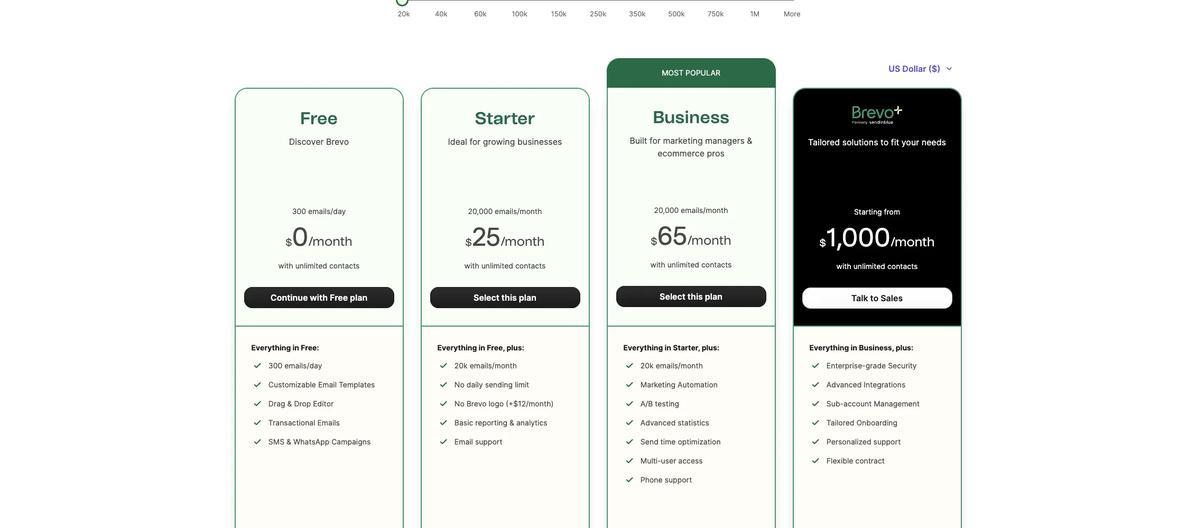 Task type: describe. For each thing, give the bounding box(es) containing it.
(+$12
[[506, 399, 526, 408]]

$ 25 / month
[[466, 222, 545, 252]]

300 for 300 emails/day
[[269, 361, 283, 370]]

25
[[472, 222, 501, 252]]

email support
[[455, 437, 503, 446]]

select this plan for 25
[[474, 292, 537, 303]]

300 for 300 emails / day
[[292, 207, 306, 216]]

business,
[[860, 343, 895, 352]]

personalized support
[[827, 437, 901, 446]]

1 horizontal spatial support
[[665, 475, 693, 484]]

with unlimited contacts for 1,000
[[837, 262, 918, 271]]

sms
[[269, 437, 285, 446]]

& right sms at left bottom
[[287, 437, 291, 446]]

no daily sending limit
[[455, 380, 530, 389]]

testing
[[656, 399, 680, 408]]

contacts for 1,000
[[888, 262, 918, 271]]

($)
[[929, 63, 941, 74]]

needs
[[922, 137, 947, 148]]

tailored for tailored onboarding
[[827, 418, 855, 427]]

$ for 0
[[286, 237, 292, 249]]

plus: for 65
[[702, 343, 720, 352]]

/ inside $ 1,000 / month
[[891, 234, 895, 250]]

brevo for no
[[467, 399, 487, 408]]

sms & whatsapp campaigns
[[269, 437, 371, 446]]

emails for 0
[[308, 207, 331, 216]]

management
[[874, 399, 920, 408]]

350k
[[629, 10, 646, 18]]

phone
[[641, 475, 663, 484]]

basic
[[455, 418, 474, 427]]

in for 0
[[293, 343, 299, 352]]

ideal for growing businesses
[[448, 136, 562, 147]]

more
[[784, 10, 801, 18]]

drag
[[269, 399, 285, 408]]

unlimited for 65
[[668, 260, 700, 269]]

with unlimited contacts for 0
[[279, 261, 360, 270]]

20k for 25
[[455, 361, 468, 370]]

emails/month for 65
[[656, 361, 703, 370]]

with for 65
[[651, 260, 666, 269]]

with for 25
[[465, 261, 480, 270]]

with unlimited contacts for 65
[[651, 260, 732, 269]]

automation
[[678, 380, 718, 389]]

user
[[661, 456, 677, 465]]

onboarding
[[857, 418, 898, 427]]

plus: for 25
[[507, 343, 525, 352]]

with unlimited contacts for 25
[[465, 261, 546, 270]]

$ for 65
[[651, 236, 658, 248]]

multi-user access
[[641, 456, 703, 465]]

month for 65
[[692, 233, 732, 248]]

/ inside the $ 0 / month
[[309, 234, 313, 249]]

0
[[292, 222, 309, 252]]

built
[[630, 135, 648, 146]]

built for marketing managers & ecommerce pros
[[630, 135, 753, 159]]

ecommerce
[[658, 148, 705, 159]]

send
[[641, 437, 659, 446]]

us
[[889, 63, 901, 74]]

no brevo logo (+$12 /month )
[[455, 399, 554, 408]]

for for 25
[[470, 136, 481, 147]]

continue with free plan
[[271, 292, 368, 303]]

marketing
[[663, 135, 703, 146]]

month up $ 25 / month
[[520, 207, 542, 216]]

talk to sales
[[852, 293, 904, 304]]

a/b testing
[[641, 399, 680, 408]]

emails/month for 25
[[470, 361, 517, 370]]

starter
[[475, 108, 536, 129]]

month up $ 65 / month
[[706, 206, 729, 215]]

free:
[[301, 343, 319, 352]]

in for 65
[[665, 343, 672, 352]]

tailored onboarding
[[827, 418, 898, 427]]

account
[[844, 399, 872, 408]]

plan for 65
[[705, 291, 723, 302]]

select for 65
[[660, 291, 686, 302]]

editor
[[313, 399, 334, 408]]

$ 0 / month
[[286, 222, 353, 252]]

enterprise-grade security
[[827, 361, 917, 370]]

select for 25
[[474, 292, 500, 303]]

support for 1,000
[[874, 437, 901, 446]]

150k
[[552, 10, 567, 18]]

60k
[[475, 10, 487, 18]]

contacts for 65
[[702, 260, 732, 269]]

send time optimization
[[641, 437, 721, 446]]

sales
[[881, 293, 904, 304]]

transactional
[[269, 418, 316, 427]]

select this plan button for 25
[[430, 287, 580, 308]]

750k
[[708, 10, 724, 18]]

businesses
[[518, 136, 562, 147]]

20,000 for 25
[[468, 207, 493, 216]]

0 horizontal spatial 20k
[[398, 10, 410, 18]]

talk to sales button
[[803, 288, 953, 309]]

300 emails / day
[[292, 207, 346, 216]]

grade
[[866, 361, 887, 370]]

emails for 25
[[495, 207, 517, 216]]

month for 0
[[313, 234, 353, 249]]

with inside button
[[310, 292, 328, 303]]

emails for 65
[[681, 206, 704, 215]]

support for 25
[[475, 437, 503, 446]]

/month
[[526, 399, 551, 408]]

tailored solutions to fit your needs
[[809, 137, 947, 148]]

emails
[[318, 418, 340, 427]]

month for 25
[[505, 234, 545, 249]]

everything in free:
[[251, 343, 319, 352]]

most popular
[[662, 68, 721, 77]]

a/b
[[641, 399, 653, 408]]

20k emails/month for 25
[[455, 361, 517, 370]]

us dollar ($) button
[[881, 58, 962, 79]]

1 horizontal spatial to
[[881, 137, 889, 148]]

day
[[333, 207, 346, 216]]

month for 1,000
[[895, 234, 935, 250]]

starting from
[[855, 207, 901, 216]]

security
[[889, 361, 917, 370]]

0 horizontal spatial plan
[[350, 292, 368, 303]]

$ 65 / month
[[651, 221, 732, 251]]

for for 65
[[650, 135, 661, 146]]

100k
[[512, 10, 528, 18]]

dollar
[[903, 63, 927, 74]]

500k
[[669, 10, 685, 18]]

$ for 1,000
[[820, 237, 827, 249]]

business
[[653, 107, 730, 127]]

$ 1,000 / month
[[820, 222, 935, 253]]

1,000
[[827, 222, 891, 253]]

your
[[902, 137, 920, 148]]



Task type: locate. For each thing, give the bounding box(es) containing it.
advanced down enterprise-
[[827, 380, 862, 389]]

4 everything from the left
[[810, 343, 850, 352]]

flexible
[[827, 456, 854, 465]]

with for 1,000
[[837, 262, 852, 271]]

everything for 65
[[624, 343, 663, 352]]

1 vertical spatial 300
[[269, 361, 283, 370]]

contacts for 25
[[516, 261, 546, 270]]

plus: up security
[[896, 343, 914, 352]]

65
[[658, 221, 688, 251]]

1 horizontal spatial 20k emails/month
[[641, 361, 703, 370]]

sending
[[485, 380, 513, 389]]

/ inside $ 25 / month
[[501, 234, 505, 249]]

& inside built for marketing managers & ecommerce pros
[[748, 135, 753, 146]]

no for no daily sending limit
[[455, 380, 465, 389]]

0 horizontal spatial 300
[[269, 361, 283, 370]]

with
[[651, 260, 666, 269], [279, 261, 293, 270], [465, 261, 480, 270], [837, 262, 852, 271], [310, 292, 328, 303]]

20,000 for 65
[[655, 206, 679, 215]]

emails up $ 25 / month
[[495, 207, 517, 216]]

1 horizontal spatial emails/month
[[656, 361, 703, 370]]

month down the day
[[313, 234, 353, 249]]

1 vertical spatial no
[[455, 399, 465, 408]]

0 vertical spatial no
[[455, 380, 465, 389]]

month right 25
[[505, 234, 545, 249]]

0 horizontal spatial support
[[475, 437, 503, 446]]

0 horizontal spatial email
[[318, 380, 337, 389]]

multi-
[[641, 456, 661, 465]]

for inside built for marketing managers & ecommerce pros
[[650, 135, 661, 146]]

/ inside $ 65 / month
[[688, 233, 692, 248]]

ideal
[[448, 136, 468, 147]]

1 horizontal spatial for
[[650, 135, 661, 146]]

emails left the day
[[308, 207, 331, 216]]

popular
[[686, 68, 721, 77]]

1 horizontal spatial 20,000
[[655, 206, 679, 215]]

1 everything from the left
[[251, 343, 291, 352]]

select this plan button up free,
[[430, 287, 580, 308]]

with up continue
[[279, 261, 293, 270]]

this for 25
[[502, 292, 517, 303]]

unlimited down $ 25 / month
[[482, 261, 514, 270]]

advanced integrations
[[827, 380, 906, 389]]

emails/month down free,
[[470, 361, 517, 370]]

0 horizontal spatial emails
[[308, 207, 331, 216]]

everything up marketing
[[624, 343, 663, 352]]

from
[[885, 207, 901, 216]]

statistics
[[678, 418, 710, 427]]

most
[[662, 68, 684, 77]]

tailored
[[809, 137, 841, 148], [827, 418, 855, 427]]

select this plan button for 65
[[616, 286, 767, 307]]

40k
[[435, 10, 448, 18]]

0 horizontal spatial advanced
[[641, 418, 676, 427]]

advanced statistics
[[641, 418, 710, 427]]

brevo for discover
[[326, 136, 349, 147]]

plan for 25
[[519, 292, 537, 303]]

0 horizontal spatial select this plan
[[474, 292, 537, 303]]

slider
[[396, 0, 409, 6]]

drop
[[294, 399, 311, 408]]

20k for 65
[[641, 361, 654, 370]]

contacts up sales
[[888, 262, 918, 271]]

1 horizontal spatial 20,000 emails / month
[[655, 206, 729, 215]]

starting
[[855, 207, 883, 216]]

0 horizontal spatial to
[[871, 293, 879, 304]]

& right managers on the top right of page
[[748, 135, 753, 146]]

$ inside the $ 0 / month
[[286, 237, 292, 249]]

advanced for advanced integrations
[[827, 380, 862, 389]]

20k emails/month for 65
[[641, 361, 703, 370]]

0 horizontal spatial 20k emails/month
[[455, 361, 517, 370]]

0 vertical spatial brevo
[[326, 136, 349, 147]]

contacts up free
[[330, 261, 360, 270]]

growing
[[483, 136, 515, 147]]

20k up marketing
[[641, 361, 654, 370]]

20,000 up 25
[[468, 207, 493, 216]]

2 horizontal spatial 20k
[[641, 361, 654, 370]]

no
[[455, 380, 465, 389], [455, 399, 465, 408]]

3 plus: from the left
[[896, 343, 914, 352]]

contacts down $ 25 / month
[[516, 261, 546, 270]]

us dollar ($)
[[889, 63, 941, 74]]

transactional emails
[[269, 418, 340, 427]]

brevo
[[326, 136, 349, 147], [467, 399, 487, 408]]

select up everything in starter, plus:
[[660, 291, 686, 302]]

plus: right free,
[[507, 343, 525, 352]]

250k
[[590, 10, 607, 18]]

month inside $ 65 / month
[[692, 233, 732, 248]]

select this plan button
[[616, 286, 767, 307], [430, 287, 580, 308]]

everything left free,
[[438, 343, 477, 352]]

20,000
[[655, 206, 679, 215], [468, 207, 493, 216]]

tailored down sub-
[[827, 418, 855, 427]]

unlimited down the $ 0 / month on the left top of the page
[[296, 261, 327, 270]]

select this plan up free,
[[474, 292, 537, 303]]

1 vertical spatial advanced
[[641, 418, 676, 427]]

logo
[[489, 399, 504, 408]]

limit
[[515, 380, 530, 389]]

0 vertical spatial to
[[881, 137, 889, 148]]

flexible contract
[[827, 456, 885, 465]]

2 no from the top
[[455, 399, 465, 408]]

2 horizontal spatial support
[[874, 437, 901, 446]]

marketing
[[641, 380, 676, 389]]

300 up 0
[[292, 207, 306, 216]]

1 horizontal spatial emails
[[495, 207, 517, 216]]

managers
[[706, 135, 745, 146]]

)
[[551, 399, 554, 408]]

to right talk
[[871, 293, 879, 304]]

access
[[679, 456, 703, 465]]

no up basic
[[455, 399, 465, 408]]

select this plan up starter,
[[660, 291, 723, 302]]

in left starter,
[[665, 343, 672, 352]]

2 horizontal spatial plan
[[705, 291, 723, 302]]

1 horizontal spatial this
[[688, 291, 703, 302]]

month inside the $ 0 / month
[[313, 234, 353, 249]]

with down 65 at the top right of page
[[651, 260, 666, 269]]

0 horizontal spatial brevo
[[326, 136, 349, 147]]

$ inside $ 25 / month
[[466, 237, 472, 249]]

select this plan
[[660, 291, 723, 302], [474, 292, 537, 303]]

$ for 25
[[466, 237, 472, 249]]

to inside button
[[871, 293, 879, 304]]

to left fit
[[881, 137, 889, 148]]

0 horizontal spatial emails/month
[[470, 361, 517, 370]]

1 horizontal spatial 300
[[292, 207, 306, 216]]

everything in business, plus:
[[810, 343, 914, 352]]

20,000 emails / month for 25
[[468, 207, 542, 216]]

20,000 emails / month for 65
[[655, 206, 729, 215]]

this for 65
[[688, 291, 703, 302]]

optimization
[[678, 437, 721, 446]]

emails/month
[[470, 361, 517, 370], [656, 361, 703, 370]]

1 plus: from the left
[[507, 343, 525, 352]]

0 horizontal spatial 20,000 emails / month
[[468, 207, 542, 216]]

emails
[[681, 206, 704, 215], [308, 207, 331, 216], [495, 207, 517, 216]]

phone support
[[641, 475, 693, 484]]

for right built
[[650, 135, 661, 146]]

1 horizontal spatial plus:
[[702, 343, 720, 352]]

in for 25
[[479, 343, 486, 352]]

unlimited for 25
[[482, 261, 514, 270]]

for
[[650, 135, 661, 146], [470, 136, 481, 147]]

continue
[[271, 292, 308, 303]]

basic reporting & analytics
[[455, 418, 548, 427]]

0 vertical spatial 300
[[292, 207, 306, 216]]

0 vertical spatial advanced
[[827, 380, 862, 389]]

1 emails/month from the left
[[470, 361, 517, 370]]

fit
[[892, 137, 900, 148]]

sub-account management
[[827, 399, 920, 408]]

sub-
[[827, 399, 844, 408]]

2 horizontal spatial emails
[[681, 206, 704, 215]]

20,000 emails / month up $ 25 / month
[[468, 207, 542, 216]]

this up starter,
[[688, 291, 703, 302]]

& down (+$12
[[510, 418, 515, 427]]

month inside $ 1,000 / month
[[895, 234, 935, 250]]

1 no from the top
[[455, 380, 465, 389]]

unlimited down $ 1,000 / month
[[854, 262, 886, 271]]

$ inside $ 1,000 / month
[[820, 237, 827, 249]]

1m
[[751, 10, 760, 18]]

300 down everything in free:
[[269, 361, 283, 370]]

0 vertical spatial tailored
[[809, 137, 841, 148]]

1 horizontal spatial 20k
[[455, 361, 468, 370]]

2 emails/month from the left
[[656, 361, 703, 370]]

plan
[[705, 291, 723, 302], [350, 292, 368, 303], [519, 292, 537, 303]]

for right ideal at top
[[470, 136, 481, 147]]

with left free
[[310, 292, 328, 303]]

month down from
[[895, 234, 935, 250]]

free
[[330, 292, 348, 303]]

select this plan for 65
[[660, 291, 723, 302]]

brevo down free
[[326, 136, 349, 147]]

tailored for tailored solutions to fit your needs
[[809, 137, 841, 148]]

analytics
[[517, 418, 548, 427]]

everything for 25
[[438, 343, 477, 352]]

0 horizontal spatial for
[[470, 136, 481, 147]]

email
[[318, 380, 337, 389], [455, 437, 473, 446]]

1 horizontal spatial brevo
[[467, 399, 487, 408]]

contract
[[856, 456, 885, 465]]

month right 65 at the top right of page
[[692, 233, 732, 248]]

20k emails/month down everything in free, plus:
[[455, 361, 517, 370]]

/
[[704, 206, 706, 215], [331, 207, 333, 216], [517, 207, 520, 216], [688, 233, 692, 248], [309, 234, 313, 249], [501, 234, 505, 249], [891, 234, 895, 250]]

in
[[293, 343, 299, 352], [479, 343, 486, 352], [665, 343, 672, 352], [851, 343, 858, 352]]

0 horizontal spatial plus:
[[507, 343, 525, 352]]

0 vertical spatial email
[[318, 380, 337, 389]]

in up enterprise-
[[851, 343, 858, 352]]

$ inside $ 65 / month
[[651, 236, 658, 248]]

solutions
[[843, 137, 879, 148]]

unlimited for 1,000
[[854, 262, 886, 271]]

0 horizontal spatial select this plan button
[[430, 287, 580, 308]]

with down 1,000
[[837, 262, 852, 271]]

discover
[[289, 136, 324, 147]]

no for no brevo logo (+$12 /month )
[[455, 399, 465, 408]]

20,000 up 65 at the top right of page
[[655, 206, 679, 215]]

everything for 0
[[251, 343, 291, 352]]

emails/month up marketing automation
[[656, 361, 703, 370]]

1 horizontal spatial email
[[455, 437, 473, 446]]

1 vertical spatial to
[[871, 293, 879, 304]]

3 in from the left
[[665, 343, 672, 352]]

1 vertical spatial brevo
[[467, 399, 487, 408]]

everything in free, plus:
[[438, 343, 525, 352]]

20k
[[398, 10, 410, 18], [455, 361, 468, 370], [641, 361, 654, 370]]

support down reporting
[[475, 437, 503, 446]]

unlimited for 0
[[296, 261, 327, 270]]

with for 0
[[279, 261, 293, 270]]

1 vertical spatial tailored
[[827, 418, 855, 427]]

plus: right starter,
[[702, 343, 720, 352]]

advanced
[[827, 380, 862, 389], [641, 418, 676, 427]]

everything for 1,000
[[810, 343, 850, 352]]

month inside $ 25 / month
[[505, 234, 545, 249]]

in left free:
[[293, 343, 299, 352]]

20k emails/month down everything in starter, plus:
[[641, 361, 703, 370]]

with unlimited contacts
[[651, 260, 732, 269], [279, 261, 360, 270], [465, 261, 546, 270], [837, 262, 918, 271]]

3 everything from the left
[[624, 343, 663, 352]]

unlimited down $ 65 / month
[[668, 260, 700, 269]]

contacts for 0
[[330, 261, 360, 270]]

support down multi-user access
[[665, 475, 693, 484]]

advanced for advanced statistics
[[641, 418, 676, 427]]

0 horizontal spatial select
[[474, 292, 500, 303]]

1 horizontal spatial plan
[[519, 292, 537, 303]]

everything up 300 emails/day
[[251, 343, 291, 352]]

1 horizontal spatial select this plan
[[660, 291, 723, 302]]

this
[[688, 291, 703, 302], [502, 292, 517, 303]]

2 plus: from the left
[[702, 343, 720, 352]]

daily
[[467, 380, 483, 389]]

with unlimited contacts down $ 1,000 / month
[[837, 262, 918, 271]]

select up everything in free, plus:
[[474, 292, 500, 303]]

2 20k emails/month from the left
[[641, 361, 703, 370]]

& right drag
[[287, 399, 292, 408]]

2 everything from the left
[[438, 343, 477, 352]]

$
[[651, 236, 658, 248], [286, 237, 292, 249], [466, 237, 472, 249], [820, 237, 827, 249]]

1 horizontal spatial select
[[660, 291, 686, 302]]

1 horizontal spatial advanced
[[827, 380, 862, 389]]

20k up daily at the left bottom of the page
[[455, 361, 468, 370]]

20k left 40k at the top of the page
[[398, 10, 410, 18]]

brevo down daily at the left bottom of the page
[[467, 399, 487, 408]]

support
[[475, 437, 503, 446], [874, 437, 901, 446], [665, 475, 693, 484]]

this up free,
[[502, 292, 517, 303]]

contacts down $ 65 / month
[[702, 260, 732, 269]]

with down 25
[[465, 261, 480, 270]]

0 horizontal spatial 20,000
[[468, 207, 493, 216]]

in left free,
[[479, 343, 486, 352]]

4 in from the left
[[851, 343, 858, 352]]

select this plan button up starter,
[[616, 286, 767, 307]]

time
[[661, 437, 676, 446]]

email down basic
[[455, 437, 473, 446]]

1 horizontal spatial select this plan button
[[616, 286, 767, 307]]

with unlimited contacts down the $ 0 / month on the left top of the page
[[279, 261, 360, 270]]

everything up enterprise-
[[810, 343, 850, 352]]

0 horizontal spatial this
[[502, 292, 517, 303]]

1 in from the left
[[293, 343, 299, 352]]

no left daily at the left bottom of the page
[[455, 380, 465, 389]]

2 in from the left
[[479, 343, 486, 352]]

1 20k emails/month from the left
[[455, 361, 517, 370]]

customizable email templates
[[269, 380, 375, 389]]

2 horizontal spatial plus:
[[896, 343, 914, 352]]

emails/day
[[285, 361, 322, 370]]

drag & drop editor
[[269, 399, 334, 408]]

tailored left solutions
[[809, 137, 841, 148]]

in for 1,000
[[851, 343, 858, 352]]

plus: for 1,000
[[896, 343, 914, 352]]

advanced down a/b testing
[[641, 418, 676, 427]]

with unlimited contacts down $ 65 / month
[[651, 260, 732, 269]]

20,000 emails / month up $ 65 / month
[[655, 206, 729, 215]]

1 vertical spatial email
[[455, 437, 473, 446]]

20,000 emails / month
[[655, 206, 729, 215], [468, 207, 542, 216]]

email up editor
[[318, 380, 337, 389]]

support down onboarding on the bottom right of page
[[874, 437, 901, 446]]

talk
[[852, 293, 869, 304]]

with unlimited contacts down $ 25 / month
[[465, 261, 546, 270]]

emails up $ 65 / month
[[681, 206, 704, 215]]



Task type: vqa. For each thing, say whether or not it's contained in the screenshot.
Built
yes



